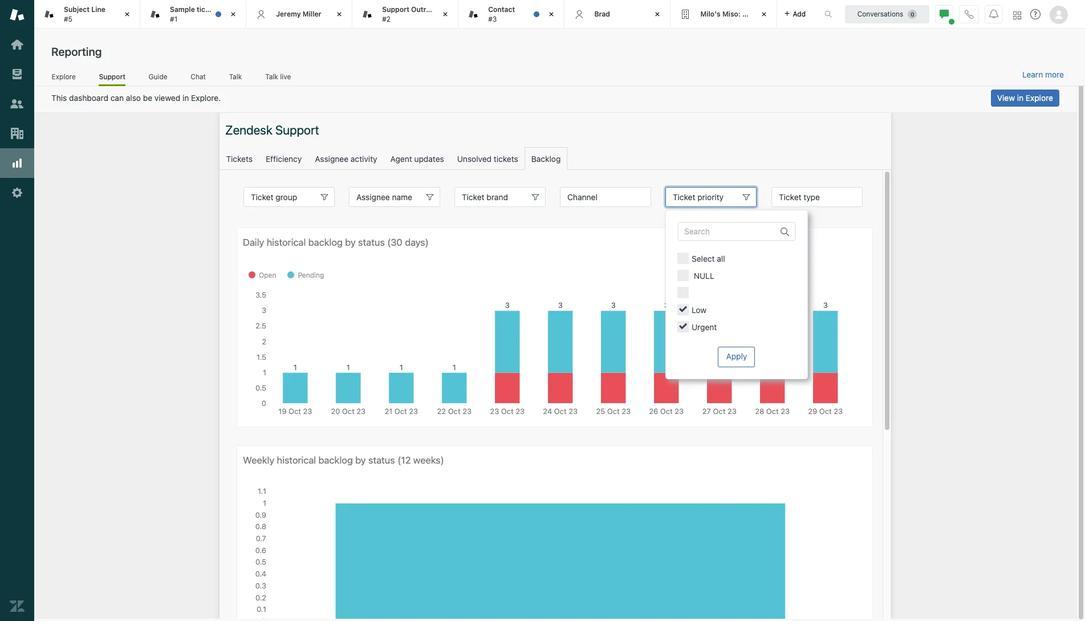 Task type: vqa. For each thing, say whether or not it's contained in the screenshot.
second the 4 min
no



Task type: describe. For each thing, give the bounding box(es) containing it.
support link
[[99, 72, 126, 86]]

line
[[91, 5, 105, 14]]

4 close image from the left
[[758, 9, 770, 20]]

tab containing subject line
[[34, 0, 140, 29]]

dashboard
[[69, 93, 108, 103]]

close image inside tab
[[122, 9, 133, 20]]

add
[[793, 9, 806, 18]]

more
[[1046, 70, 1064, 79]]

reporting image
[[10, 156, 25, 171]]

notifications image
[[990, 9, 999, 19]]

get started image
[[10, 37, 25, 52]]

live
[[280, 72, 291, 81]]

customers image
[[10, 96, 25, 111]]

jeremy miller
[[276, 10, 321, 18]]

#2
[[382, 15, 391, 23]]

jeremy miller tab
[[246, 0, 353, 29]]

viewed
[[155, 93, 180, 103]]

chat
[[191, 72, 206, 81]]

subject
[[64, 5, 90, 14]]

contact
[[488, 5, 515, 14]]

#3
[[488, 15, 497, 23]]

0 horizontal spatial explore
[[52, 72, 76, 81]]

explore link
[[51, 72, 76, 84]]

#1 tab
[[140, 0, 246, 29]]

close image for jeremy miller
[[334, 9, 345, 20]]

tab containing support outreach
[[353, 0, 459, 29]]

guide
[[149, 72, 167, 81]]

explore.
[[191, 93, 221, 103]]

guide link
[[148, 72, 168, 84]]

can
[[110, 93, 124, 103]]

brad tab
[[565, 0, 671, 29]]

talk link
[[229, 72, 242, 84]]

zendesk products image
[[1014, 11, 1022, 19]]

view
[[998, 93, 1015, 103]]

explore inside button
[[1026, 93, 1053, 103]]

miller
[[303, 10, 321, 18]]

be
[[143, 93, 152, 103]]

zendesk image
[[10, 599, 25, 614]]

support for support outreach #2
[[382, 5, 409, 14]]

learn more
[[1023, 70, 1064, 79]]

main element
[[0, 0, 34, 621]]

organizations image
[[10, 126, 25, 141]]

talk for talk
[[229, 72, 242, 81]]

close image for brad
[[652, 9, 664, 20]]

views image
[[10, 67, 25, 82]]

tabs tab list
[[34, 0, 813, 29]]



Task type: locate. For each thing, give the bounding box(es) containing it.
talk right chat
[[229, 72, 242, 81]]

contact #3
[[488, 5, 515, 23]]

conversations button
[[845, 5, 930, 23]]

tab
[[34, 0, 140, 29], [353, 0, 459, 29], [459, 0, 565, 29], [671, 0, 777, 29]]

close image left add 'popup button'
[[758, 9, 770, 20]]

0 horizontal spatial support
[[99, 72, 126, 81]]

subject line #5
[[64, 5, 105, 23]]

close image inside the jeremy miller tab
[[334, 9, 345, 20]]

jeremy
[[276, 10, 301, 18]]

in right viewed
[[183, 93, 189, 103]]

support outreach #2
[[382, 5, 442, 23]]

1 tab from the left
[[34, 0, 140, 29]]

view in explore button
[[991, 90, 1060, 107]]

support
[[382, 5, 409, 14], [99, 72, 126, 81]]

2 tab from the left
[[353, 0, 459, 29]]

close image left '#3'
[[440, 9, 451, 20]]

close image
[[228, 9, 239, 20], [440, 9, 451, 20], [546, 9, 557, 20], [758, 9, 770, 20]]

1 horizontal spatial support
[[382, 5, 409, 14]]

learn more link
[[1023, 70, 1064, 80]]

explore down learn more link
[[1026, 93, 1053, 103]]

close image right "line"
[[122, 9, 133, 20]]

talk inside talk live link
[[265, 72, 278, 81]]

0 horizontal spatial in
[[183, 93, 189, 103]]

1 in from the left
[[183, 93, 189, 103]]

2 in from the left
[[1017, 93, 1024, 103]]

1 horizontal spatial close image
[[334, 9, 345, 20]]

4 tab from the left
[[671, 0, 777, 29]]

0 vertical spatial support
[[382, 5, 409, 14]]

talk
[[229, 72, 242, 81], [265, 72, 278, 81]]

in inside button
[[1017, 93, 1024, 103]]

zendesk support image
[[10, 7, 25, 22]]

1 close image from the left
[[122, 9, 133, 20]]

1 close image from the left
[[228, 9, 239, 20]]

0 vertical spatial explore
[[52, 72, 76, 81]]

close image right 'miller'
[[334, 9, 345, 20]]

talk inside talk link
[[229, 72, 242, 81]]

support up can
[[99, 72, 126, 81]]

support for support
[[99, 72, 126, 81]]

get help image
[[1031, 9, 1041, 19]]

this dashboard can also be viewed in explore.
[[51, 93, 221, 103]]

1 vertical spatial explore
[[1026, 93, 1053, 103]]

this
[[51, 93, 67, 103]]

1 vertical spatial support
[[99, 72, 126, 81]]

1 horizontal spatial talk
[[265, 72, 278, 81]]

close image right contact #3
[[546, 9, 557, 20]]

explore up this
[[52, 72, 76, 81]]

1 talk from the left
[[229, 72, 242, 81]]

3 close image from the left
[[652, 9, 664, 20]]

3 close image from the left
[[546, 9, 557, 20]]

2 horizontal spatial close image
[[652, 9, 664, 20]]

also
[[126, 93, 141, 103]]

admin image
[[10, 185, 25, 200]]

tab containing contact
[[459, 0, 565, 29]]

button displays agent's chat status as online. image
[[940, 9, 949, 19]]

1 horizontal spatial explore
[[1026, 93, 1053, 103]]

close image left jeremy
[[228, 9, 239, 20]]

support up #2
[[382, 5, 409, 14]]

learn
[[1023, 70, 1043, 79]]

talk left live
[[265, 72, 278, 81]]

close image inside #1 tab
[[228, 9, 239, 20]]

2 close image from the left
[[440, 9, 451, 20]]

explore
[[52, 72, 76, 81], [1026, 93, 1053, 103]]

chat link
[[190, 72, 206, 84]]

add button
[[777, 0, 813, 28]]

1 horizontal spatial in
[[1017, 93, 1024, 103]]

talk for talk live
[[265, 72, 278, 81]]

close image inside "brad" tab
[[652, 9, 664, 20]]

#5
[[64, 15, 72, 23]]

2 close image from the left
[[334, 9, 345, 20]]

#1
[[170, 15, 178, 23]]

0 horizontal spatial talk
[[229, 72, 242, 81]]

0 horizontal spatial close image
[[122, 9, 133, 20]]

close image right brad
[[652, 9, 664, 20]]

conversations
[[858, 9, 904, 18]]

brad
[[595, 10, 610, 18]]

talk live link
[[265, 72, 291, 84]]

in
[[183, 93, 189, 103], [1017, 93, 1024, 103]]

close image
[[122, 9, 133, 20], [334, 9, 345, 20], [652, 9, 664, 20]]

reporting
[[51, 45, 102, 58]]

in right view
[[1017, 93, 1024, 103]]

view in explore
[[998, 93, 1053, 103]]

support inside support outreach #2
[[382, 5, 409, 14]]

2 talk from the left
[[265, 72, 278, 81]]

3 tab from the left
[[459, 0, 565, 29]]

outreach
[[411, 5, 442, 14]]

talk live
[[265, 72, 291, 81]]



